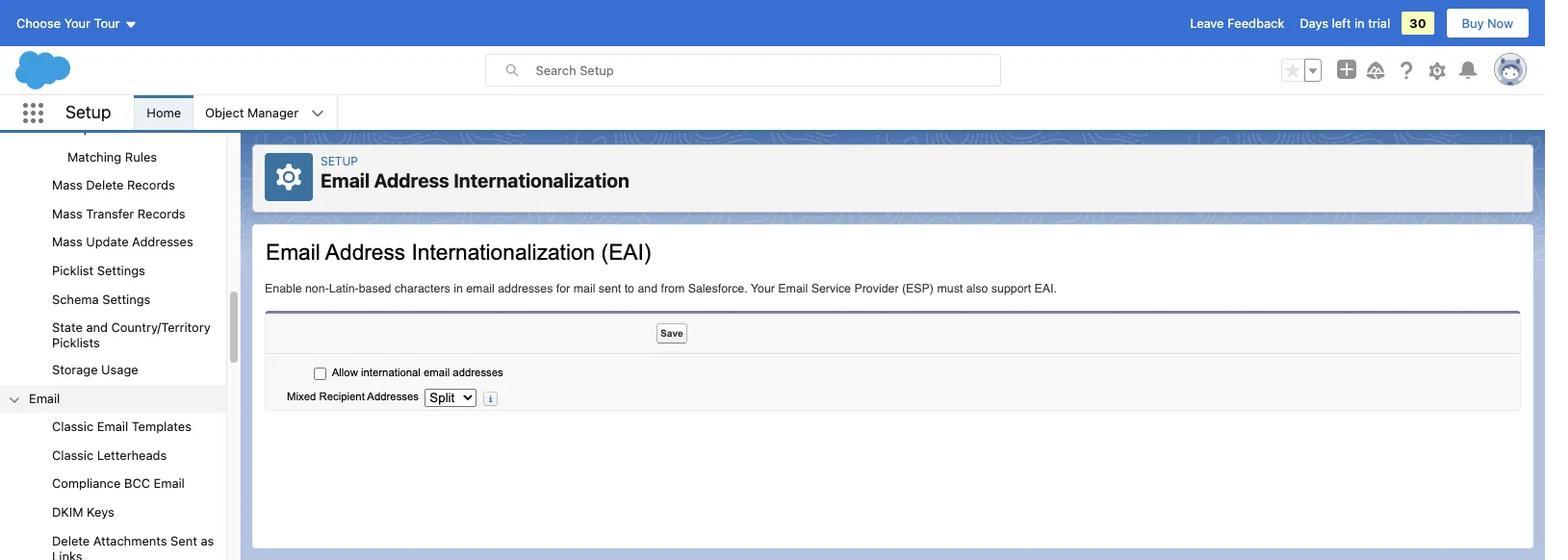 Task type: locate. For each thing, give the bounding box(es) containing it.
now
[[1487, 15, 1513, 31]]

records for mass delete records
[[127, 177, 175, 193]]

email right bcc
[[154, 476, 185, 491]]

mass transfer records
[[52, 206, 185, 221]]

email inside compliance bcc email link
[[154, 476, 185, 491]]

storage usage link
[[52, 362, 138, 379]]

0 vertical spatial records
[[127, 177, 175, 193]]

schema settings
[[52, 291, 150, 307]]

0 vertical spatial mass
[[52, 177, 83, 193]]

settings for schema settings
[[102, 291, 150, 307]]

1 vertical spatial mass
[[52, 206, 83, 221]]

leave feedback
[[1190, 15, 1284, 31]]

mass down matching
[[52, 177, 83, 193]]

choose
[[16, 15, 61, 31]]

1 vertical spatial settings
[[102, 291, 150, 307]]

storage
[[52, 362, 98, 377]]

delete down matching rules link
[[86, 177, 124, 193]]

mass delete records
[[52, 177, 175, 193]]

2 vertical spatial mass
[[52, 234, 83, 250]]

mass transfer records link
[[52, 206, 185, 223]]

tour
[[94, 15, 120, 31]]

records up addresses
[[138, 206, 185, 221]]

0 vertical spatial classic
[[52, 419, 94, 434]]

1 horizontal spatial setup
[[321, 154, 358, 168]]

email down storage
[[29, 391, 60, 406]]

setup link
[[321, 154, 358, 168]]

classic down email link
[[52, 419, 94, 434]]

1 vertical spatial classic
[[52, 448, 94, 463]]

classic
[[52, 419, 94, 434], [52, 448, 94, 463]]

email down 'setup' link
[[321, 169, 370, 192]]

compliance
[[52, 476, 121, 491]]

dkim keys
[[52, 504, 114, 520]]

object manager
[[205, 105, 299, 120]]

rules up the mass delete records
[[125, 149, 157, 164]]

rules down home
[[126, 120, 158, 136]]

mass update addresses
[[52, 234, 193, 250]]

in
[[1354, 15, 1365, 31]]

letterheads
[[97, 448, 167, 463]]

setup
[[65, 102, 111, 122], [321, 154, 358, 168]]

1 vertical spatial delete
[[52, 533, 90, 548]]

2 mass from the top
[[52, 206, 83, 221]]

duplicate rules
[[67, 120, 158, 136]]

storage usage
[[52, 362, 138, 377]]

email inside setup email address internationalization
[[321, 169, 370, 192]]

setup for setup email address internationalization
[[321, 154, 358, 168]]

transfer
[[86, 206, 134, 221]]

mass left the transfer
[[52, 206, 83, 221]]

settings up the state and country/territory picklists
[[102, 291, 150, 307]]

1 vertical spatial records
[[138, 206, 185, 221]]

storage usage tree item
[[0, 356, 226, 385]]

picklist
[[52, 263, 94, 278]]

records
[[127, 177, 175, 193], [138, 206, 185, 221]]

classic letterheads link
[[52, 448, 167, 464]]

1 classic from the top
[[52, 419, 94, 434]]

delete
[[86, 177, 124, 193], [52, 533, 90, 548]]

records for mass transfer records
[[138, 206, 185, 221]]

duplicate rules link
[[67, 120, 158, 137]]

left
[[1332, 15, 1351, 31]]

delete down dkim
[[52, 533, 90, 548]]

1 vertical spatial setup
[[321, 154, 358, 168]]

buy
[[1462, 15, 1484, 31]]

mass
[[52, 177, 83, 193], [52, 206, 83, 221], [52, 234, 83, 250]]

picklist settings
[[52, 263, 145, 278]]

3 mass from the top
[[52, 234, 83, 250]]

classic up 'compliance'
[[52, 448, 94, 463]]

0 vertical spatial rules
[[126, 120, 158, 136]]

mass delete records link
[[52, 177, 175, 194]]

home link
[[135, 95, 193, 130]]

home
[[147, 105, 181, 120]]

group
[[0, 0, 226, 385], [1281, 59, 1322, 82], [0, 86, 226, 172], [0, 413, 226, 560]]

address
[[374, 169, 449, 192]]

schema
[[52, 291, 99, 307]]

bcc
[[124, 476, 150, 491]]

records up the mass transfer records
[[127, 177, 175, 193]]

internationalization
[[454, 169, 629, 192]]

email
[[321, 169, 370, 192], [29, 391, 60, 406], [97, 419, 128, 434], [154, 476, 185, 491]]

classic inside classic email templates link
[[52, 419, 94, 434]]

keys
[[87, 504, 114, 520]]

choose your tour button
[[15, 8, 138, 39]]

leave feedback link
[[1190, 15, 1284, 31]]

rules
[[126, 120, 158, 136], [125, 149, 157, 164]]

1 mass from the top
[[52, 177, 83, 193]]

your
[[64, 15, 91, 31]]

1 vertical spatial rules
[[125, 149, 157, 164]]

email up "classic letterheads"
[[97, 419, 128, 434]]

matching rules link
[[67, 149, 157, 166]]

0 horizontal spatial setup
[[65, 102, 111, 122]]

2 classic from the top
[[52, 448, 94, 463]]

picklist settings link
[[52, 263, 145, 280]]

delete inside delete attachments sent as links
[[52, 533, 90, 548]]

settings down mass update addresses link
[[97, 263, 145, 278]]

mass up picklist
[[52, 234, 83, 250]]

0 vertical spatial settings
[[97, 263, 145, 278]]

settings
[[97, 263, 145, 278], [102, 291, 150, 307]]

settings for picklist settings
[[97, 263, 145, 278]]

rules for duplicate rules
[[126, 120, 158, 136]]

email link
[[29, 391, 60, 407]]

0 vertical spatial setup
[[65, 102, 111, 122]]

classic inside classic letterheads link
[[52, 448, 94, 463]]

duplicate
[[67, 120, 123, 136]]

usage
[[101, 362, 138, 377]]

setup inside setup email address internationalization
[[321, 154, 358, 168]]



Task type: vqa. For each thing, say whether or not it's contained in the screenshot.
classic letterheads link
yes



Task type: describe. For each thing, give the bounding box(es) containing it.
picklists
[[52, 335, 100, 351]]

feedback
[[1227, 15, 1284, 31]]

0 vertical spatial delete
[[86, 177, 124, 193]]

compliance bcc email link
[[52, 476, 185, 493]]

mass for mass update addresses
[[52, 234, 83, 250]]

buy now
[[1462, 15, 1513, 31]]

dkim keys link
[[52, 504, 114, 521]]

email tree item
[[0, 385, 226, 560]]

templates
[[132, 419, 192, 434]]

setup for setup
[[65, 102, 111, 122]]

matching
[[67, 149, 121, 164]]

30
[[1409, 15, 1426, 31]]

days left in trial
[[1300, 15, 1390, 31]]

compliance bcc email
[[52, 476, 185, 491]]

leave
[[1190, 15, 1224, 31]]

group containing classic email templates
[[0, 413, 226, 560]]

email inside classic email templates link
[[97, 419, 128, 434]]

mass update addresses link
[[52, 234, 193, 251]]

update
[[86, 234, 129, 250]]

object manager link
[[194, 95, 310, 130]]

and
[[86, 320, 108, 335]]

manager
[[247, 105, 299, 120]]

state and country/territory picklists link
[[52, 320, 226, 351]]

trial
[[1368, 15, 1390, 31]]

country/territory
[[111, 320, 211, 335]]

classic for classic email templates
[[52, 419, 94, 434]]

setup email address internationalization
[[321, 154, 629, 192]]

state
[[52, 320, 83, 335]]

matching rules
[[67, 149, 157, 164]]

sent
[[171, 533, 197, 548]]

dkim
[[52, 504, 83, 520]]

days
[[1300, 15, 1328, 31]]

classic email templates link
[[52, 419, 192, 436]]

classic for classic letterheads
[[52, 448, 94, 463]]

attachments
[[93, 533, 167, 548]]

links
[[52, 548, 82, 560]]

classic email templates
[[52, 419, 192, 434]]

rules for matching rules
[[125, 149, 157, 164]]

delete attachments sent as links
[[52, 533, 214, 560]]

as
[[201, 533, 214, 548]]

object
[[205, 105, 244, 120]]

state and country/territory picklists
[[52, 320, 211, 351]]

mass for mass transfer records
[[52, 206, 83, 221]]

buy now button
[[1445, 8, 1530, 39]]

delete attachments sent as links link
[[52, 533, 226, 560]]

classic letterheads
[[52, 448, 167, 463]]

addresses
[[132, 234, 193, 250]]

schema settings link
[[52, 291, 150, 308]]

choose your tour
[[16, 15, 120, 31]]

mass for mass delete records
[[52, 177, 83, 193]]



